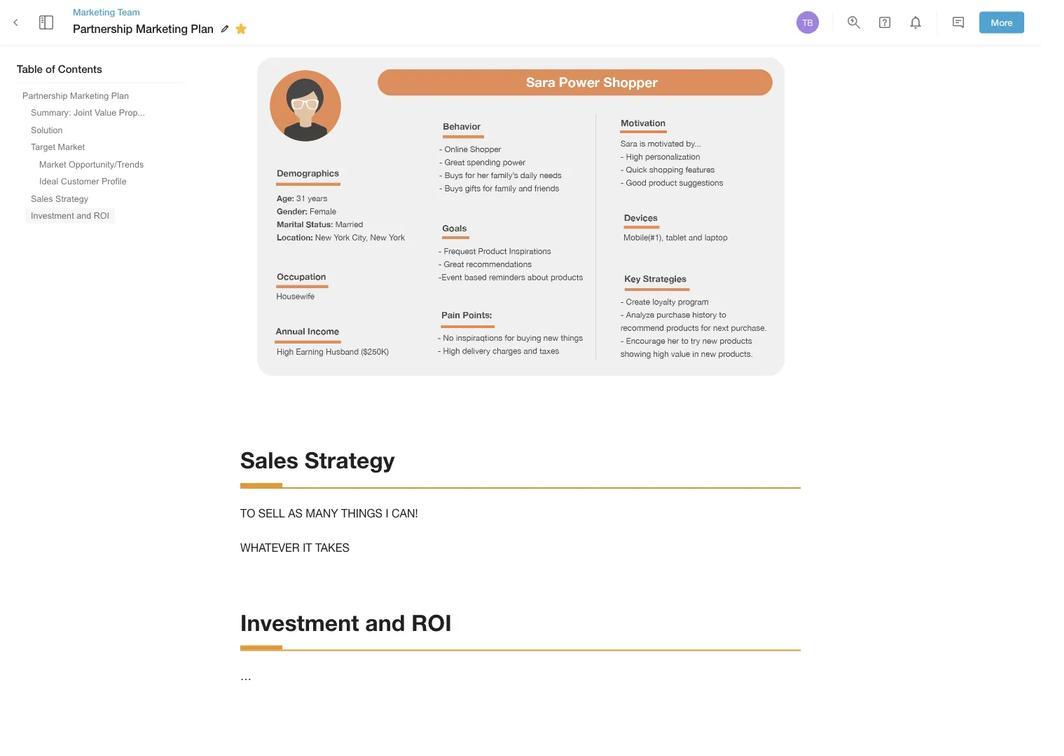 Task type: vqa. For each thing, say whether or not it's contained in the screenshot.
'CONTENTS'
yes



Task type: describe. For each thing, give the bounding box(es) containing it.
1 vertical spatial roi
[[412, 609, 452, 636]]

plan inside button
[[111, 90, 129, 100]]

solution button
[[25, 122, 68, 138]]

it
[[303, 541, 312, 554]]

customer inside button
[[61, 176, 99, 186]]

more
[[992, 17, 1013, 28]]

summary: joint value prop...
[[31, 108, 145, 117]]

1 vertical spatial sales
[[240, 447, 299, 474]]

table of contents
[[17, 63, 102, 75]]

0 vertical spatial plan
[[191, 22, 214, 35]]

1 vertical spatial investment and roi
[[240, 609, 452, 636]]

to sell as many things i can!
[[240, 507, 418, 520]]

target market
[[31, 142, 85, 152]]

prop...
[[119, 108, 145, 117]]

roi inside investment and roi button
[[94, 211, 109, 221]]

profile inside button
[[102, 176, 127, 186]]

many
[[306, 507, 338, 520]]

sell
[[259, 507, 285, 520]]

market inside "button"
[[58, 142, 85, 152]]

1 horizontal spatial customer
[[284, 2, 363, 22]]

opportunity/trends
[[69, 159, 144, 169]]

sales inside sales strategy button
[[31, 194, 53, 203]]

1 horizontal spatial ideal customer profile
[[240, 2, 420, 22]]

0 vertical spatial marketing
[[73, 6, 115, 17]]

whatever
[[240, 541, 300, 554]]

investment and roi inside button
[[31, 211, 109, 221]]

investment inside button
[[31, 211, 74, 221]]

marketing team
[[73, 6, 140, 17]]

target
[[31, 142, 55, 152]]

takes
[[315, 541, 350, 554]]

1 horizontal spatial profile
[[368, 2, 420, 22]]

1 vertical spatial sales strategy
[[240, 447, 395, 474]]

tb button
[[795, 9, 822, 36]]

things
[[341, 507, 383, 520]]

remove favorite image
[[233, 20, 250, 37]]

partnership marketing plan inside button
[[22, 90, 129, 100]]

1 vertical spatial and
[[366, 609, 405, 636]]

more button
[[980, 12, 1025, 33]]

can!
[[392, 507, 418, 520]]

market opportunity/trends
[[39, 159, 144, 169]]

ideal inside ideal customer profile button
[[39, 176, 58, 186]]

1 horizontal spatial partnership
[[73, 22, 133, 35]]



Task type: locate. For each thing, give the bounding box(es) containing it.
0 vertical spatial partnership marketing plan
[[73, 22, 214, 35]]

contents
[[58, 63, 102, 75]]

marketing down marketing team link
[[136, 22, 188, 35]]

0 vertical spatial ideal customer profile
[[240, 2, 420, 22]]

0 vertical spatial customer
[[284, 2, 363, 22]]

0 horizontal spatial roi
[[94, 211, 109, 221]]

0 horizontal spatial profile
[[102, 176, 127, 186]]

1 vertical spatial partnership marketing plan
[[22, 90, 129, 100]]

1 horizontal spatial ideal
[[240, 2, 279, 22]]

0 horizontal spatial sales
[[31, 194, 53, 203]]

sales strategy
[[31, 194, 88, 203], [240, 447, 395, 474]]

sales strategy up investment and roi button
[[31, 194, 88, 203]]

roi
[[94, 211, 109, 221], [412, 609, 452, 636]]

table
[[17, 63, 43, 75]]

sales strategy inside button
[[31, 194, 88, 203]]

0 vertical spatial strategy
[[55, 194, 88, 203]]

1 vertical spatial strategy
[[305, 447, 395, 474]]

and inside button
[[77, 211, 91, 221]]

0 vertical spatial and
[[77, 211, 91, 221]]

profile
[[368, 2, 420, 22], [102, 176, 127, 186]]

sales strategy up many
[[240, 447, 395, 474]]

marketing team link
[[73, 6, 252, 18]]

0 horizontal spatial plan
[[111, 90, 129, 100]]

joint
[[74, 108, 92, 117]]

0 horizontal spatial customer
[[61, 176, 99, 186]]

partnership up the summary:
[[22, 90, 68, 100]]

partnership marketing plan button
[[17, 88, 135, 103]]

marketing up summary: joint value prop...
[[70, 90, 109, 100]]

partnership marketing plan up joint
[[22, 90, 129, 100]]

market opportunity/trends button
[[34, 156, 150, 172]]

0 vertical spatial investment
[[31, 211, 74, 221]]

ideal
[[240, 2, 279, 22], [39, 176, 58, 186]]

of
[[46, 63, 55, 75]]

0 vertical spatial market
[[58, 142, 85, 152]]

summary: joint value prop... button
[[25, 105, 151, 121]]

0 vertical spatial sales
[[31, 194, 53, 203]]

investment and roi
[[31, 211, 109, 221], [240, 609, 452, 636]]

and
[[77, 211, 91, 221], [366, 609, 405, 636]]

0 horizontal spatial ideal
[[39, 176, 58, 186]]

investment and roi button
[[25, 208, 115, 224]]

strategy up the things
[[305, 447, 395, 474]]

1 vertical spatial ideal
[[39, 176, 58, 186]]

market down target market "button"
[[39, 159, 66, 169]]

1 vertical spatial market
[[39, 159, 66, 169]]

strategy inside sales strategy button
[[55, 194, 88, 203]]

1 vertical spatial customer
[[61, 176, 99, 186]]

strategy up investment and roi button
[[55, 194, 88, 203]]

1 vertical spatial partnership
[[22, 90, 68, 100]]

1 vertical spatial profile
[[102, 176, 127, 186]]

0 vertical spatial partnership
[[73, 22, 133, 35]]

value
[[95, 108, 117, 117]]

0 vertical spatial profile
[[368, 2, 420, 22]]

1 horizontal spatial sales
[[240, 447, 299, 474]]

sales up investment and roi button
[[31, 194, 53, 203]]

as
[[288, 507, 303, 520]]

market up market opportunity/trends
[[58, 142, 85, 152]]

marketing left team
[[73, 6, 115, 17]]

investment
[[31, 211, 74, 221], [240, 609, 359, 636]]

whatever it takes
[[240, 541, 350, 554]]

0 vertical spatial investment and roi
[[31, 211, 109, 221]]

1 horizontal spatial investment
[[240, 609, 359, 636]]

plan left remove favorite image
[[191, 22, 214, 35]]

0 vertical spatial ideal
[[240, 2, 279, 22]]

1 horizontal spatial plan
[[191, 22, 214, 35]]

partnership down marketing team
[[73, 22, 133, 35]]

partnership marketing plan down team
[[73, 22, 214, 35]]

1 vertical spatial investment
[[240, 609, 359, 636]]

marketing
[[73, 6, 115, 17], [136, 22, 188, 35], [70, 90, 109, 100]]

0 horizontal spatial and
[[77, 211, 91, 221]]

0 horizontal spatial ideal customer profile
[[39, 176, 127, 186]]

…
[[240, 670, 252, 683]]

0 horizontal spatial partnership
[[22, 90, 68, 100]]

tb
[[803, 18, 814, 27]]

ideal customer profile inside ideal customer profile button
[[39, 176, 127, 186]]

1 vertical spatial plan
[[111, 90, 129, 100]]

partnership
[[73, 22, 133, 35], [22, 90, 68, 100]]

target market button
[[25, 139, 90, 155]]

summary:
[[31, 108, 71, 117]]

plan
[[191, 22, 214, 35], [111, 90, 129, 100]]

0 horizontal spatial strategy
[[55, 194, 88, 203]]

0 horizontal spatial investment
[[31, 211, 74, 221]]

0 horizontal spatial sales strategy
[[31, 194, 88, 203]]

solution
[[31, 125, 63, 135]]

sales
[[31, 194, 53, 203], [240, 447, 299, 474]]

sales up sell on the left of the page
[[240, 447, 299, 474]]

customer
[[284, 2, 363, 22], [61, 176, 99, 186]]

1 horizontal spatial and
[[366, 609, 405, 636]]

market
[[58, 142, 85, 152], [39, 159, 66, 169]]

strategy
[[55, 194, 88, 203], [305, 447, 395, 474]]

marketing inside button
[[70, 90, 109, 100]]

to
[[240, 507, 255, 520]]

plan up prop...
[[111, 90, 129, 100]]

sales strategy button
[[25, 191, 94, 206]]

1 horizontal spatial roi
[[412, 609, 452, 636]]

0 vertical spatial sales strategy
[[31, 194, 88, 203]]

partnership inside button
[[22, 90, 68, 100]]

0 horizontal spatial investment and roi
[[31, 211, 109, 221]]

1 vertical spatial marketing
[[136, 22, 188, 35]]

1 horizontal spatial strategy
[[305, 447, 395, 474]]

partnership marketing plan
[[73, 22, 214, 35], [22, 90, 129, 100]]

team
[[118, 6, 140, 17]]

2 vertical spatial marketing
[[70, 90, 109, 100]]

1 vertical spatial ideal customer profile
[[39, 176, 127, 186]]

0 vertical spatial roi
[[94, 211, 109, 221]]

ideal customer profile button
[[34, 174, 132, 189]]

1 horizontal spatial sales strategy
[[240, 447, 395, 474]]

market inside button
[[39, 159, 66, 169]]

ideal customer profile
[[240, 2, 420, 22], [39, 176, 127, 186]]

1 horizontal spatial investment and roi
[[240, 609, 452, 636]]

i
[[386, 507, 389, 520]]



